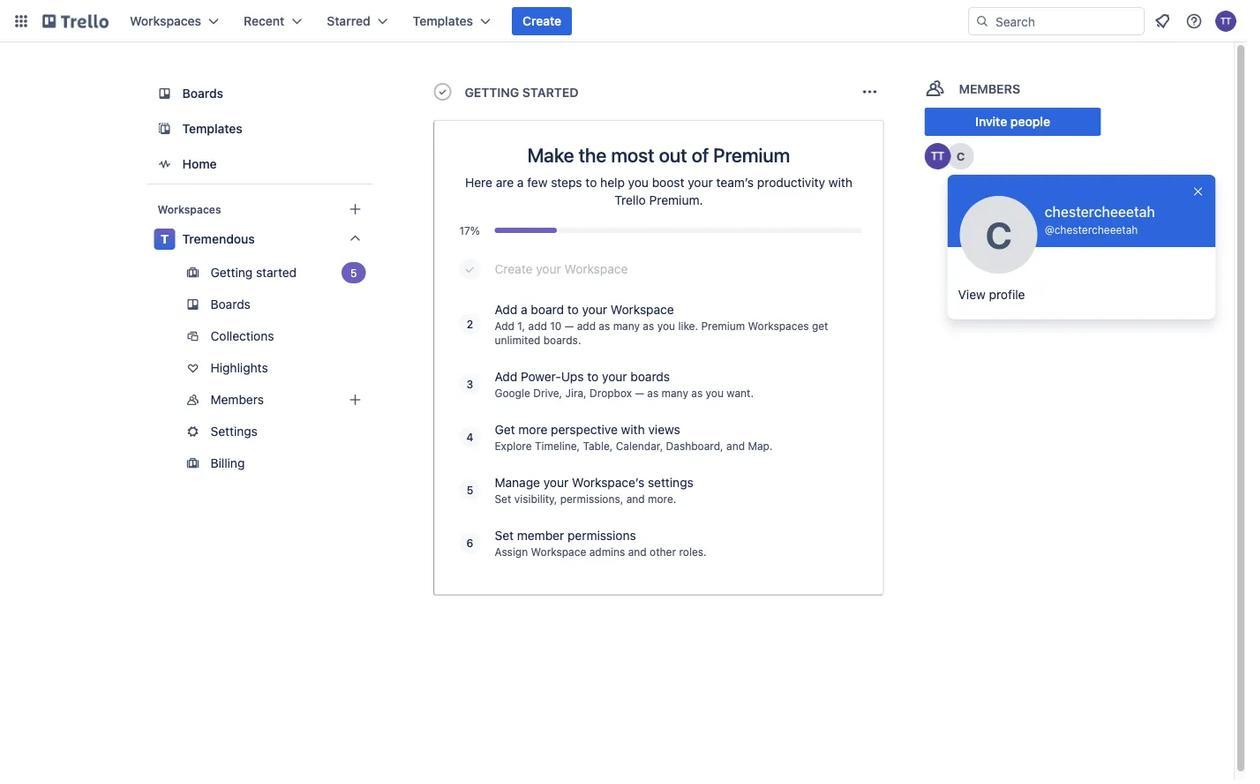 Task type: describe. For each thing, give the bounding box(es) containing it.
1 vertical spatial boards
[[211, 297, 251, 312]]

few
[[527, 175, 548, 190]]

you inside add power-ups to your boards google drive, jira, dropbox — as many as you want.
[[706, 387, 724, 399]]

help
[[600, 175, 625, 190]]

as left like.
[[643, 320, 654, 332]]

10
[[550, 320, 562, 332]]

productivity
[[757, 175, 825, 190]]

table,
[[583, 440, 613, 452]]

0 vertical spatial workspace
[[565, 262, 628, 276]]

make the most out of premium
[[528, 143, 790, 166]]

add for add power-ups to your boards
[[495, 369, 518, 384]]

1 boards link from the top
[[147, 78, 373, 109]]

dropbox
[[590, 387, 632, 399]]

home link
[[147, 148, 373, 180]]

boards
[[631, 369, 670, 384]]

getting
[[211, 265, 253, 280]]

views
[[648, 422, 680, 437]]

to inside here are a few steps to help you boost your team's productivity with trello premium.
[[586, 175, 597, 190]]

other
[[650, 546, 676, 558]]

17 %
[[459, 224, 480, 237]]

settings
[[648, 475, 694, 490]]

4
[[467, 431, 474, 443]]

17
[[459, 224, 470, 237]]

template board image
[[154, 118, 175, 139]]

%
[[470, 224, 480, 237]]

as right 10
[[599, 320, 610, 332]]

0 vertical spatial chestercheeetah
[[1045, 203, 1155, 220]]

1 vertical spatial 5
[[467, 484, 473, 496]]

getting started
[[211, 265, 297, 280]]

back to home image
[[42, 7, 109, 35]]

set member permissions assign workspace admins and other roles.
[[495, 528, 707, 558]]

terry turtle (terryturtle) image
[[925, 143, 951, 169]]

create a workspace image
[[345, 199, 366, 220]]

board
[[531, 302, 564, 317]]

2 add from the left
[[577, 320, 596, 332]]

view profile
[[958, 287, 1025, 302]]

perspective
[[551, 422, 618, 437]]

chestercheeetah (chestercheeetah) image
[[948, 143, 974, 169]]

power-
[[521, 369, 561, 384]]

3
[[467, 378, 473, 390]]

chestercheeetah @ chestercheeetah
[[1045, 203, 1155, 236]]

2
[[467, 318, 473, 330]]

Search field
[[990, 8, 1144, 34]]

create for create
[[523, 14, 562, 28]]

here
[[465, 175, 493, 190]]

create for create your workspace
[[495, 262, 533, 276]]

members
[[211, 392, 264, 407]]

invite people button
[[925, 108, 1101, 136]]

your inside here are a few steps to help you boost your team's productivity with trello premium.
[[688, 175, 713, 190]]

drive,
[[533, 387, 562, 399]]

team's
[[716, 175, 754, 190]]

terry turtle (terryturtle) image
[[1216, 11, 1237, 32]]

ups
[[561, 369, 584, 384]]

many inside add power-ups to your boards google drive, jira, dropbox — as many as you want.
[[662, 387, 688, 399]]

create your workspace
[[495, 262, 628, 276]]

1 vertical spatial workspaces
[[158, 203, 221, 215]]

— for workspace
[[565, 320, 574, 332]]

home image
[[154, 154, 175, 175]]

board image
[[154, 83, 175, 104]]

0 notifications image
[[1152, 11, 1173, 32]]

search image
[[975, 14, 990, 28]]

boards.
[[544, 334, 581, 346]]

add for add a board to your workspace
[[495, 302, 518, 317]]

dashboard,
[[666, 440, 724, 452]]

add a board to your workspace add 1, add 10 — add as many as you like. premium workspaces get unlimited boards.
[[495, 302, 828, 346]]

billing link
[[147, 449, 373, 478]]

view
[[958, 287, 986, 302]]

unlimited
[[495, 334, 541, 346]]

and inside manage your workspace's settings set visibility, permissions, and more.
[[626, 493, 645, 505]]

2 boards link from the top
[[147, 290, 373, 319]]

add image
[[345, 389, 366, 410]]

roles.
[[679, 546, 707, 558]]

started
[[522, 85, 579, 100]]

workspace inside add a board to your workspace add 1, add 10 — add as many as you like. premium workspaces get unlimited boards.
[[611, 302, 674, 317]]

like.
[[678, 320, 698, 332]]

billing
[[211, 456, 245, 471]]

set inside manage your workspace's settings set visibility, permissions, and more.
[[495, 493, 511, 505]]

workspaces button
[[119, 7, 230, 35]]

set inside set member permissions assign workspace admins and other roles.
[[495, 528, 514, 543]]

1 add from the left
[[528, 320, 547, 332]]

invite people
[[976, 114, 1050, 129]]

a inside add a board to your workspace add 1, add 10 — add as many as you like. premium workspaces get unlimited boards.
[[521, 302, 528, 317]]

templates button
[[402, 7, 501, 35]]

starred button
[[316, 7, 399, 35]]

with inside get more perspective with views explore timeline, table, calendar, dashboard, and map.
[[621, 422, 645, 437]]

workspaces inside add a board to your workspace add 1, add 10 — add as many as you like. premium workspaces get unlimited boards.
[[748, 320, 809, 332]]

settings link
[[147, 418, 373, 446]]

a inside here are a few steps to help you boost your team's productivity with trello premium.
[[517, 175, 524, 190]]

your inside manage your workspace's settings set visibility, permissions, and more.
[[544, 475, 569, 490]]

highlights link
[[147, 354, 373, 382]]

get more perspective with views explore timeline, table, calendar, dashboard, and map.
[[495, 422, 773, 452]]

6
[[467, 537, 474, 549]]

google
[[495, 387, 530, 399]]

chestercheeetah inside chestercheeetah @ chestercheeetah
[[1055, 223, 1138, 236]]

admins
[[589, 546, 625, 558]]



Task type: vqa. For each thing, say whether or not it's contained in the screenshot.


Task type: locate. For each thing, give the bounding box(es) containing it.
with inside here are a few steps to help you boost your team's productivity with trello premium.
[[829, 175, 853, 190]]

of
[[692, 143, 709, 166]]

add up boards.
[[577, 320, 596, 332]]

workspaces inside popup button
[[130, 14, 201, 28]]

add up the google
[[495, 369, 518, 384]]

permissions
[[568, 528, 636, 543]]

1 horizontal spatial add
[[577, 320, 596, 332]]

0 horizontal spatial add
[[528, 320, 547, 332]]

create
[[523, 14, 562, 28], [495, 262, 533, 276]]

your up board
[[536, 262, 561, 276]]

set up assign
[[495, 528, 514, 543]]

premium inside add a board to your workspace add 1, add 10 — add as many as you like. premium workspaces get unlimited boards.
[[701, 320, 745, 332]]

workspaces up t
[[158, 203, 221, 215]]

0 horizontal spatial many
[[613, 320, 640, 332]]

calendar,
[[616, 440, 663, 452]]

create up board
[[495, 262, 533, 276]]

0 vertical spatial create
[[523, 14, 562, 28]]

primary element
[[0, 0, 1247, 42]]

you
[[628, 175, 649, 190], [657, 320, 675, 332], [706, 387, 724, 399]]

your right board
[[582, 302, 607, 317]]

to right the ups
[[587, 369, 599, 384]]

1 horizontal spatial many
[[662, 387, 688, 399]]

workspace down trello
[[565, 262, 628, 276]]

a right are
[[517, 175, 524, 190]]

collections
[[211, 329, 274, 343]]

1 vertical spatial to
[[567, 302, 579, 317]]

the
[[579, 143, 607, 166]]

you inside here are a few steps to help you boost your team's productivity with trello premium.
[[628, 175, 649, 190]]

2 vertical spatial workspaces
[[748, 320, 809, 332]]

0 vertical spatial to
[[586, 175, 597, 190]]

1 horizontal spatial you
[[657, 320, 675, 332]]

getting
[[465, 85, 519, 100]]

0 horizontal spatial 5
[[351, 267, 357, 279]]

1 vertical spatial —
[[635, 387, 644, 399]]

add power-ups to your boards google drive, jira, dropbox — as many as you want.
[[495, 369, 754, 399]]

to inside add a board to your workspace add 1, add 10 — add as many as you like. premium workspaces get unlimited boards.
[[567, 302, 579, 317]]

templates inside dropdown button
[[413, 14, 473, 28]]

out
[[659, 143, 687, 166]]

premium
[[713, 143, 790, 166], [701, 320, 745, 332]]

you left like.
[[657, 320, 675, 332]]

— right 10
[[565, 320, 574, 332]]

1 vertical spatial set
[[495, 528, 514, 543]]

c inside icon
[[957, 150, 965, 163]]

— for boards
[[635, 387, 644, 399]]

your up visibility,
[[544, 475, 569, 490]]

here are a few steps to help you boost your team's productivity with trello premium.
[[465, 175, 853, 207]]

5 down create a workspace image
[[351, 267, 357, 279]]

5
[[351, 267, 357, 279], [467, 484, 473, 496]]

1 vertical spatial you
[[657, 320, 675, 332]]

boost
[[652, 175, 685, 190]]

add
[[528, 320, 547, 332], [577, 320, 596, 332]]

a up 1,
[[521, 302, 528, 317]]

1 horizontal spatial 5
[[467, 484, 473, 496]]

— inside add power-ups to your boards google drive, jira, dropbox — as many as you want.
[[635, 387, 644, 399]]

1 vertical spatial workspace
[[611, 302, 674, 317]]

as left want. at the right of the page
[[691, 387, 703, 399]]

2 vertical spatial and
[[628, 546, 647, 558]]

workspaces left get
[[748, 320, 809, 332]]

timeline,
[[535, 440, 580, 452]]

0 vertical spatial boards
[[182, 86, 223, 101]]

0 vertical spatial —
[[565, 320, 574, 332]]

premium right like.
[[701, 320, 745, 332]]

to right board
[[567, 302, 579, 317]]

assign
[[495, 546, 528, 558]]

0 vertical spatial and
[[727, 440, 745, 452]]

more.
[[648, 493, 677, 505]]

manage
[[495, 475, 540, 490]]

boards link
[[147, 78, 373, 109], [147, 290, 373, 319]]

make
[[528, 143, 574, 166]]

and inside set member permissions assign workspace admins and other roles.
[[628, 546, 647, 558]]

many up boards on the right top
[[613, 320, 640, 332]]

— down boards on the right top
[[635, 387, 644, 399]]

2 vertical spatial workspace
[[531, 546, 586, 558]]

with up calendar,
[[621, 422, 645, 437]]

and left map.
[[727, 440, 745, 452]]

and left other
[[628, 546, 647, 558]]

visibility,
[[514, 493, 557, 505]]

boards link up collections link
[[147, 290, 373, 319]]

you up trello
[[628, 175, 649, 190]]

0 vertical spatial workspaces
[[130, 14, 201, 28]]

close image
[[1191, 184, 1206, 199]]

0 horizontal spatial templates
[[182, 121, 243, 136]]

1 vertical spatial with
[[621, 422, 645, 437]]

to
[[586, 175, 597, 190], [567, 302, 579, 317], [587, 369, 599, 384]]

2 vertical spatial you
[[706, 387, 724, 399]]

chestercheeetah
[[1045, 203, 1155, 220], [1055, 223, 1138, 236]]

3 add from the top
[[495, 369, 518, 384]]

1,
[[518, 320, 525, 332]]

— inside add a board to your workspace add 1, add 10 — add as many as you like. premium workspaces get unlimited boards.
[[565, 320, 574, 332]]

0 vertical spatial premium
[[713, 143, 790, 166]]

0 vertical spatial a
[[517, 175, 524, 190]]

get
[[812, 320, 828, 332]]

explore
[[495, 440, 532, 452]]

c
[[957, 150, 965, 163], [986, 213, 1012, 256]]

started
[[256, 265, 297, 280]]

more
[[518, 422, 548, 437]]

1 vertical spatial and
[[626, 493, 645, 505]]

workspace's
[[572, 475, 645, 490]]

c button
[[948, 143, 974, 169]]

workspace inside set member permissions assign workspace admins and other roles.
[[531, 546, 586, 558]]

permissions,
[[560, 493, 624, 505]]

a
[[517, 175, 524, 190], [521, 302, 528, 317]]

c right terry turtle (terryturtle) image
[[957, 150, 965, 163]]

0 horizontal spatial you
[[628, 175, 649, 190]]

1 vertical spatial many
[[662, 387, 688, 399]]

1 vertical spatial add
[[495, 320, 515, 332]]

to for board
[[567, 302, 579, 317]]

workspace
[[565, 262, 628, 276], [611, 302, 674, 317], [531, 546, 586, 558]]

collections link
[[147, 322, 373, 350]]

member
[[517, 528, 564, 543]]

5 left manage at the left bottom of page
[[467, 484, 473, 496]]

you inside add a board to your workspace add 1, add 10 — add as many as you like. premium workspaces get unlimited boards.
[[657, 320, 675, 332]]

you left want. at the right of the page
[[706, 387, 724, 399]]

0 vertical spatial with
[[829, 175, 853, 190]]

1 horizontal spatial templates
[[413, 14, 473, 28]]

1 horizontal spatial with
[[829, 175, 853, 190]]

1 vertical spatial c
[[986, 213, 1012, 256]]

recent button
[[233, 7, 313, 35]]

open information menu image
[[1186, 12, 1203, 30]]

getting started
[[465, 85, 579, 100]]

1 vertical spatial templates
[[182, 121, 243, 136]]

boards right board image
[[182, 86, 223, 101]]

0 horizontal spatial —
[[565, 320, 574, 332]]

your inside add a board to your workspace add 1, add 10 — add as many as you like. premium workspaces get unlimited boards.
[[582, 302, 607, 317]]

get
[[495, 422, 515, 437]]

trello
[[615, 193, 646, 207]]

2 vertical spatial add
[[495, 369, 518, 384]]

1 vertical spatial chestercheeetah
[[1055, 223, 1138, 236]]

0 horizontal spatial with
[[621, 422, 645, 437]]

1 vertical spatial create
[[495, 262, 533, 276]]

2 horizontal spatial you
[[706, 387, 724, 399]]

premium up 'team's'
[[713, 143, 790, 166]]

add inside add power-ups to your boards google drive, jira, dropbox — as many as you want.
[[495, 369, 518, 384]]

as down boards on the right top
[[647, 387, 659, 399]]

chestercheeetah (chestercheeetah) image
[[960, 196, 1038, 274]]

to left help
[[586, 175, 597, 190]]

set down manage at the left bottom of page
[[495, 493, 511, 505]]

highlights
[[211, 361, 268, 375]]

jira,
[[565, 387, 587, 399]]

to inside add power-ups to your boards google drive, jira, dropbox — as many as you want.
[[587, 369, 599, 384]]

t
[[161, 232, 169, 246]]

boards
[[182, 86, 223, 101], [211, 297, 251, 312]]

2 set from the top
[[495, 528, 514, 543]]

1 vertical spatial a
[[521, 302, 528, 317]]

add up unlimited
[[495, 302, 518, 317]]

members
[[959, 82, 1021, 96]]

manage your workspace's settings set visibility, permissions, and more.
[[495, 475, 694, 505]]

most
[[611, 143, 655, 166]]

boards link up templates link
[[147, 78, 373, 109]]

1 vertical spatial premium
[[701, 320, 745, 332]]

1 horizontal spatial c
[[986, 213, 1012, 256]]

and inside get more perspective with views explore timeline, table, calendar, dashboard, and map.
[[727, 440, 745, 452]]

0 vertical spatial c
[[957, 150, 965, 163]]

recent
[[244, 14, 285, 28]]

boards down getting
[[211, 297, 251, 312]]

add right 1,
[[528, 320, 547, 332]]

workspaces up board image
[[130, 14, 201, 28]]

1 set from the top
[[495, 493, 511, 505]]

settings
[[211, 424, 258, 439]]

home
[[182, 157, 217, 171]]

1 horizontal spatial —
[[635, 387, 644, 399]]

and left more.
[[626, 493, 645, 505]]

—
[[565, 320, 574, 332], [635, 387, 644, 399]]

your up dropbox
[[602, 369, 627, 384]]

are
[[496, 175, 514, 190]]

1 add from the top
[[495, 302, 518, 317]]

add left 1,
[[495, 320, 515, 332]]

with right productivity
[[829, 175, 853, 190]]

templates right starred dropdown button
[[413, 14, 473, 28]]

templates
[[413, 14, 473, 28], [182, 121, 243, 136]]

create up 'started'
[[523, 14, 562, 28]]

many inside add a board to your workspace add 1, add 10 — add as many as you like. premium workspaces get unlimited boards.
[[613, 320, 640, 332]]

0 vertical spatial set
[[495, 493, 511, 505]]

steps
[[551, 175, 582, 190]]

your down the of at top
[[688, 175, 713, 190]]

to for ups
[[587, 369, 599, 384]]

workspace down member
[[531, 546, 586, 558]]

tremendous
[[182, 232, 255, 246]]

as
[[599, 320, 610, 332], [643, 320, 654, 332], [647, 387, 659, 399], [691, 387, 703, 399]]

many down boards on the right top
[[662, 387, 688, 399]]

your
[[688, 175, 713, 190], [536, 262, 561, 276], [582, 302, 607, 317], [602, 369, 627, 384], [544, 475, 569, 490]]

0 vertical spatial you
[[628, 175, 649, 190]]

1 vertical spatial boards link
[[147, 290, 373, 319]]

templates link
[[147, 113, 373, 145]]

c left @
[[986, 213, 1012, 256]]

c for chestercheeetah (chestercheeetah) icon
[[957, 150, 965, 163]]

premium.
[[649, 193, 703, 207]]

workspaces
[[130, 14, 201, 28], [158, 203, 221, 215], [748, 320, 809, 332]]

many
[[613, 320, 640, 332], [662, 387, 688, 399]]

want.
[[727, 387, 754, 399]]

0 vertical spatial many
[[613, 320, 640, 332]]

@
[[1045, 223, 1055, 236]]

create inside 'create' "button"
[[523, 14, 562, 28]]

c inside image
[[986, 213, 1012, 256]]

people
[[1011, 114, 1050, 129]]

0 vertical spatial add
[[495, 302, 518, 317]]

2 add from the top
[[495, 320, 515, 332]]

2 vertical spatial to
[[587, 369, 599, 384]]

0 vertical spatial boards link
[[147, 78, 373, 109]]

map.
[[748, 440, 773, 452]]

0 horizontal spatial c
[[957, 150, 965, 163]]

c for chestercheeetah (chestercheeetah) image
[[986, 213, 1012, 256]]

0 vertical spatial templates
[[413, 14, 473, 28]]

your inside add power-ups to your boards google drive, jira, dropbox — as many as you want.
[[602, 369, 627, 384]]

profile
[[989, 287, 1025, 302]]

0 vertical spatial 5
[[351, 267, 357, 279]]

invite
[[976, 114, 1007, 129]]

workspace up boards on the right top
[[611, 302, 674, 317]]

starred
[[327, 14, 370, 28]]

create button
[[512, 7, 572, 35]]

templates up home
[[182, 121, 243, 136]]



